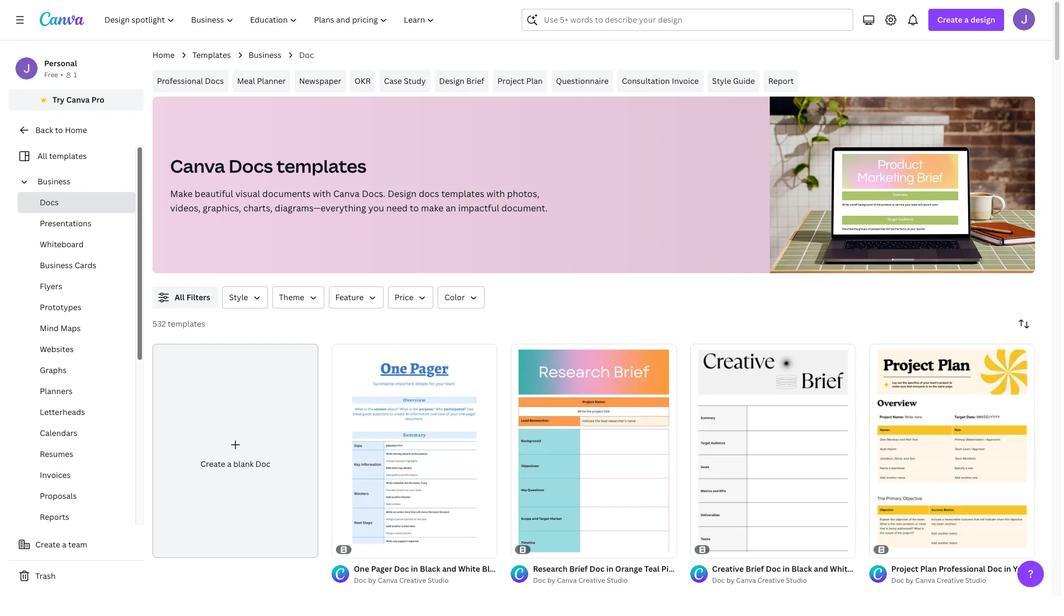 Task type: locate. For each thing, give the bounding box(es) containing it.
1 doc by canva creative studio link from the left
[[354, 576, 498, 587]]

3 by from the left
[[727, 577, 735, 586]]

all left filters
[[175, 292, 185, 303]]

meal planner
[[237, 76, 286, 86]]

doc by canva creative studio link for creative
[[712, 576, 856, 587]]

0 vertical spatial project
[[498, 76, 524, 86]]

doc by canva creative studio link for one
[[354, 576, 498, 587]]

style inside the one pager doc in black and white blue light blue classic professional style doc by canva creative studio
[[617, 564, 637, 575]]

3 doc by canva creative studio link from the left
[[712, 576, 856, 587]]

1 horizontal spatial black
[[792, 564, 812, 575]]

by
[[368, 577, 376, 586], [547, 577, 555, 586], [727, 577, 735, 586], [906, 577, 914, 586]]

creative inside research brief doc in orange teal pink soft pastels style doc by canva creative studio
[[579, 577, 605, 586]]

1 horizontal spatial brief
[[569, 564, 588, 575]]

by inside the one pager doc in black and white blue light blue classic professional style doc by canva creative studio
[[368, 577, 376, 586]]

planner
[[257, 76, 286, 86]]

brief right pastels
[[746, 564, 764, 575]]

brief right 'classic'
[[569, 564, 588, 575]]

0 horizontal spatial blue
[[482, 564, 499, 575]]

canva docs templates
[[170, 154, 367, 178]]

0 horizontal spatial black
[[420, 564, 440, 575]]

study
[[404, 76, 426, 86]]

in
[[411, 564, 418, 575], [606, 564, 614, 575], [783, 564, 790, 575], [1004, 564, 1011, 575]]

1 horizontal spatial with
[[487, 188, 505, 200]]

1 vertical spatial create
[[201, 459, 225, 470]]

planners
[[40, 386, 73, 397]]

blue right light
[[522, 564, 539, 575]]

1 vertical spatial to
[[410, 202, 419, 214]]

proposals
[[40, 491, 77, 502]]

meal planner link
[[233, 70, 290, 92]]

white left light
[[458, 564, 480, 575]]

2 white from the left
[[830, 564, 852, 575]]

1 horizontal spatial plan
[[920, 564, 937, 575]]

a left blank
[[227, 459, 232, 470]]

to right 'back'
[[55, 125, 63, 135]]

1 vertical spatial design
[[388, 188, 417, 200]]

studio
[[428, 577, 449, 586], [607, 577, 628, 586], [786, 577, 807, 586], [965, 577, 986, 586]]

style right filters
[[229, 292, 248, 303]]

mind maps
[[40, 323, 81, 334]]

home up "all templates" link
[[65, 125, 87, 135]]

2 vertical spatial business
[[40, 260, 73, 271]]

Search search field
[[544, 9, 846, 30]]

style button
[[222, 287, 268, 309]]

questionnaire link
[[552, 70, 613, 92]]

2 horizontal spatial docs
[[229, 154, 273, 178]]

a inside 'link'
[[227, 459, 232, 470]]

creative brief doc in black and white grey editorial style link
[[712, 564, 927, 576]]

project plan professional doc in yellow black  doc by canva creative studio
[[891, 564, 1061, 586]]

4 doc by canva creative studio link from the left
[[891, 576, 1035, 587]]

plan left questionnaire
[[526, 76, 543, 86]]

0 vertical spatial plan
[[526, 76, 543, 86]]

1 horizontal spatial project
[[891, 564, 919, 575]]

a left the team
[[62, 540, 66, 551]]

to right need
[[410, 202, 419, 214]]

business down all templates
[[38, 176, 71, 187]]

1 vertical spatial project
[[891, 564, 919, 575]]

create inside create a team button
[[35, 540, 60, 551]]

docs for professional
[[205, 76, 224, 86]]

in inside the project plan professional doc in yellow black  doc by canva creative studio
[[1004, 564, 1011, 575]]

free
[[44, 70, 58, 80]]

in inside the one pager doc in black and white blue light blue classic professional style doc by canva creative studio
[[411, 564, 418, 575]]

templates down "all filters" button
[[168, 319, 205, 329]]

maps
[[61, 323, 81, 334]]

case
[[384, 76, 402, 86]]

0 vertical spatial create
[[938, 14, 963, 25]]

None search field
[[522, 9, 854, 31]]

doc inside create a blank doc element
[[256, 459, 270, 470]]

mind maps link
[[18, 318, 135, 339]]

•
[[60, 70, 63, 80]]

1 horizontal spatial business link
[[249, 49, 281, 61]]

0 horizontal spatial a
[[62, 540, 66, 551]]

business up meal planner
[[249, 50, 281, 60]]

project for project plan professional doc in yellow black  doc by canva creative studio
[[891, 564, 919, 575]]

studio inside creative brief doc in black and white grey editorial style doc by canva creative studio
[[786, 577, 807, 586]]

0 horizontal spatial docs
[[40, 197, 59, 208]]

filters
[[187, 292, 210, 303]]

with up the impactful
[[487, 188, 505, 200]]

1 in from the left
[[411, 564, 418, 575]]

graphics,
[[203, 202, 241, 214]]

creative
[[712, 564, 744, 575], [399, 577, 426, 586], [579, 577, 605, 586], [758, 577, 785, 586], [937, 577, 964, 586]]

back to home link
[[9, 119, 144, 141]]

0 horizontal spatial home
[[65, 125, 87, 135]]

feature button
[[329, 287, 384, 309]]

project inside the project plan professional doc in yellow black  doc by canva creative studio
[[891, 564, 919, 575]]

2 blue from the left
[[522, 564, 539, 575]]

1 horizontal spatial design
[[439, 76, 464, 86]]

create down reports
[[35, 540, 60, 551]]

1 and from the left
[[442, 564, 456, 575]]

2 horizontal spatial professional
[[939, 564, 986, 575]]

0 horizontal spatial plan
[[526, 76, 543, 86]]

creative brief doc in black and white grey editorial style doc by canva creative studio
[[712, 564, 927, 586]]

professional inside the one pager doc in black and white blue light blue classic professional style doc by canva creative studio
[[569, 564, 616, 575]]

4 by from the left
[[906, 577, 914, 586]]

trash
[[35, 572, 56, 582]]

canva
[[66, 95, 90, 105], [170, 154, 225, 178], [333, 188, 360, 200], [378, 577, 398, 586], [557, 577, 577, 586], [736, 577, 756, 586], [915, 577, 935, 586]]

a for design
[[965, 14, 969, 25]]

black inside the one pager doc in black and white blue light blue classic professional style doc by canva creative studio
[[420, 564, 440, 575]]

create a blank doc link
[[153, 344, 318, 559]]

project for project plan
[[498, 76, 524, 86]]

0 horizontal spatial project
[[498, 76, 524, 86]]

white for blue
[[458, 564, 480, 575]]

top level navigation element
[[97, 9, 444, 31]]

1 horizontal spatial docs
[[205, 76, 224, 86]]

style right editorial
[[908, 564, 927, 575]]

home
[[153, 50, 175, 60], [65, 125, 87, 135]]

0 horizontal spatial design
[[388, 188, 417, 200]]

yellow
[[1013, 564, 1038, 575]]

business for the business link to the top
[[249, 50, 281, 60]]

0 horizontal spatial create
[[35, 540, 60, 551]]

a left design
[[965, 14, 969, 25]]

docs
[[419, 188, 439, 200]]

532 templates
[[153, 319, 205, 329]]

3 black from the left
[[1039, 564, 1060, 575]]

professional inside the project plan professional doc in yellow black  doc by canva creative studio
[[939, 564, 986, 575]]

doc by canva creative studio link
[[354, 576, 498, 587], [533, 576, 677, 587], [712, 576, 856, 587], [891, 576, 1035, 587]]

and
[[442, 564, 456, 575], [814, 564, 828, 575]]

0 vertical spatial to
[[55, 125, 63, 135]]

with up diagrams—everything
[[313, 188, 331, 200]]

0 vertical spatial a
[[965, 14, 969, 25]]

style left teal
[[617, 564, 637, 575]]

1 vertical spatial a
[[227, 459, 232, 470]]

white inside the one pager doc in black and white blue light blue classic professional style doc by canva creative studio
[[458, 564, 480, 575]]

2 black from the left
[[792, 564, 812, 575]]

create inside create a blank doc element
[[201, 459, 225, 470]]

black
[[420, 564, 440, 575], [792, 564, 812, 575], [1039, 564, 1060, 575]]

questionnaire
[[556, 76, 609, 86]]

create inside create a design dropdown button
[[938, 14, 963, 25]]

by inside the project plan professional doc in yellow black  doc by canva creative studio
[[906, 577, 914, 586]]

templates down back to home
[[49, 151, 87, 161]]

0 vertical spatial docs
[[205, 76, 224, 86]]

a inside button
[[62, 540, 66, 551]]

and inside creative brief doc in black and white grey editorial style doc by canva creative studio
[[814, 564, 828, 575]]

all down 'back'
[[38, 151, 47, 161]]

white left grey at right
[[830, 564, 852, 575]]

business link down "all templates" link
[[33, 171, 129, 192]]

theme
[[279, 292, 304, 303]]

pink
[[662, 564, 678, 575]]

back
[[35, 125, 53, 135]]

business cards
[[40, 260, 96, 271]]

style right pastels
[[726, 564, 745, 575]]

1 vertical spatial docs
[[229, 154, 273, 178]]

0 horizontal spatial with
[[313, 188, 331, 200]]

4 studio from the left
[[965, 577, 986, 586]]

studio inside research brief doc in orange teal pink soft pastels style doc by canva creative studio
[[607, 577, 628, 586]]

2 studio from the left
[[607, 577, 628, 586]]

templates up diagrams—everything
[[277, 154, 367, 178]]

invoice
[[672, 76, 699, 86]]

2 vertical spatial docs
[[40, 197, 59, 208]]

creative inside the one pager doc in black and white blue light blue classic professional style doc by canva creative studio
[[399, 577, 426, 586]]

1 white from the left
[[458, 564, 480, 575]]

0 horizontal spatial business link
[[33, 171, 129, 192]]

1 horizontal spatial create
[[201, 459, 225, 470]]

2 in from the left
[[606, 564, 614, 575]]

home up 'professional docs' at the top of the page
[[153, 50, 175, 60]]

business
[[249, 50, 281, 60], [38, 176, 71, 187], [40, 260, 73, 271]]

0 vertical spatial business
[[249, 50, 281, 60]]

in for creative
[[783, 564, 790, 575]]

docs down templates link
[[205, 76, 224, 86]]

2 horizontal spatial create
[[938, 14, 963, 25]]

create
[[938, 14, 963, 25], [201, 459, 225, 470], [35, 540, 60, 551]]

black for pager
[[420, 564, 440, 575]]

studio inside the one pager doc in black and white blue light blue classic professional style doc by canva creative studio
[[428, 577, 449, 586]]

report
[[768, 76, 794, 86]]

1 horizontal spatial blue
[[522, 564, 539, 575]]

in inside research brief doc in orange teal pink soft pastels style doc by canva creative studio
[[606, 564, 614, 575]]

design right study
[[439, 76, 464, 86]]

blue left light
[[482, 564, 499, 575]]

a inside dropdown button
[[965, 14, 969, 25]]

0 horizontal spatial all
[[38, 151, 47, 161]]

black inside creative brief doc in black and white grey editorial style doc by canva creative studio
[[792, 564, 812, 575]]

all inside button
[[175, 292, 185, 303]]

brief for research
[[569, 564, 588, 575]]

2 horizontal spatial brief
[[746, 564, 764, 575]]

report link
[[764, 70, 798, 92]]

2 horizontal spatial black
[[1039, 564, 1060, 575]]

2 horizontal spatial a
[[965, 14, 969, 25]]

2 by from the left
[[547, 577, 555, 586]]

in inside creative brief doc in black and white grey editorial style doc by canva creative studio
[[783, 564, 790, 575]]

and for grey
[[814, 564, 828, 575]]

whiteboard
[[40, 239, 84, 250]]

create for create a team
[[35, 540, 60, 551]]

1 horizontal spatial white
[[830, 564, 852, 575]]

business cards link
[[18, 255, 135, 276]]

doc by canva creative studio link for project
[[891, 576, 1035, 587]]

create a design button
[[929, 9, 1004, 31]]

plan inside the project plan professional doc in yellow black  doc by canva creative studio
[[920, 564, 937, 575]]

grey
[[854, 564, 872, 575]]

whiteboard link
[[18, 234, 135, 255]]

1 horizontal spatial and
[[814, 564, 828, 575]]

1 by from the left
[[368, 577, 376, 586]]

1 horizontal spatial professional
[[569, 564, 616, 575]]

doc
[[299, 50, 314, 60], [256, 459, 270, 470], [394, 564, 409, 575], [590, 564, 605, 575], [766, 564, 781, 575], [987, 564, 1002, 575], [354, 577, 367, 586], [533, 577, 546, 586], [712, 577, 725, 586], [891, 577, 904, 586]]

0 horizontal spatial to
[[55, 125, 63, 135]]

all for all filters
[[175, 292, 185, 303]]

3 studio from the left
[[786, 577, 807, 586]]

black inside the project plan professional doc in yellow black  doc by canva creative studio
[[1039, 564, 1060, 575]]

templates
[[192, 50, 231, 60]]

resumes link
[[18, 444, 135, 465]]

create left blank
[[201, 459, 225, 470]]

1 horizontal spatial a
[[227, 459, 232, 470]]

consultation invoice link
[[618, 70, 703, 92]]

graphs
[[40, 365, 67, 376]]

business up flyers
[[40, 260, 73, 271]]

project right design brief
[[498, 76, 524, 86]]

design up need
[[388, 188, 417, 200]]

canva inside creative brief doc in black and white grey editorial style doc by canva creative studio
[[736, 577, 756, 586]]

1 vertical spatial business
[[38, 176, 71, 187]]

2 vertical spatial create
[[35, 540, 60, 551]]

create left design
[[938, 14, 963, 25]]

1 studio from the left
[[428, 577, 449, 586]]

black for brief
[[792, 564, 812, 575]]

newspaper link
[[295, 70, 346, 92]]

docs up presentations
[[40, 197, 59, 208]]

and inside the one pager doc in black and white blue light blue classic professional style doc by canva creative studio
[[442, 564, 456, 575]]

2 doc by canva creative studio link from the left
[[533, 576, 677, 587]]

1 horizontal spatial all
[[175, 292, 185, 303]]

0 horizontal spatial and
[[442, 564, 456, 575]]

1 black from the left
[[420, 564, 440, 575]]

0 vertical spatial all
[[38, 151, 47, 161]]

0 horizontal spatial white
[[458, 564, 480, 575]]

white inside creative brief doc in black and white grey editorial style doc by canva creative studio
[[830, 564, 852, 575]]

brief inside research brief doc in orange teal pink soft pastels style doc by canva creative studio
[[569, 564, 588, 575]]

plan right editorial
[[920, 564, 937, 575]]

2 vertical spatial a
[[62, 540, 66, 551]]

all for all templates
[[38, 151, 47, 161]]

1 vertical spatial all
[[175, 292, 185, 303]]

a
[[965, 14, 969, 25], [227, 459, 232, 470], [62, 540, 66, 551]]

proposals link
[[18, 486, 135, 507]]

0 horizontal spatial brief
[[466, 76, 484, 86]]

white
[[458, 564, 480, 575], [830, 564, 852, 575]]

brief inside creative brief doc in black and white grey editorial style doc by canva creative studio
[[746, 564, 764, 575]]

brief left project plan
[[466, 76, 484, 86]]

2 and from the left
[[814, 564, 828, 575]]

4 in from the left
[[1004, 564, 1011, 575]]

project plan
[[498, 76, 543, 86]]

flyers link
[[18, 276, 135, 297]]

business link up meal planner
[[249, 49, 281, 61]]

presentations link
[[18, 213, 135, 234]]

with
[[313, 188, 331, 200], [487, 188, 505, 200]]

design
[[439, 76, 464, 86], [388, 188, 417, 200]]

in for research
[[606, 564, 614, 575]]

to
[[55, 125, 63, 135], [410, 202, 419, 214]]

templates up an at the top
[[441, 188, 484, 200]]

1 horizontal spatial to
[[410, 202, 419, 214]]

resumes
[[40, 449, 73, 460]]

1 vertical spatial plan
[[920, 564, 937, 575]]

docs up visual on the top
[[229, 154, 273, 178]]

3 in from the left
[[783, 564, 790, 575]]

0 vertical spatial home
[[153, 50, 175, 60]]

home link
[[153, 49, 175, 61]]

a for blank
[[227, 459, 232, 470]]

plan
[[526, 76, 543, 86], [920, 564, 937, 575]]

plan for project plan professional doc in yellow black  doc by canva creative studio
[[920, 564, 937, 575]]

project right grey at right
[[891, 564, 919, 575]]

style inside creative brief doc in black and white grey editorial style doc by canva creative studio
[[908, 564, 927, 575]]

canva inside research brief doc in orange teal pink soft pastels style doc by canva creative studio
[[557, 577, 577, 586]]



Task type: describe. For each thing, give the bounding box(es) containing it.
professional docs link
[[153, 70, 228, 92]]

brief for creative
[[746, 564, 764, 575]]

create a design
[[938, 14, 995, 25]]

1 horizontal spatial home
[[153, 50, 175, 60]]

one
[[354, 564, 369, 575]]

websites
[[40, 344, 74, 355]]

one pager doc in black and white blue light blue classic professional style doc by canva creative studio
[[354, 564, 637, 586]]

okr link
[[350, 70, 375, 92]]

design
[[971, 14, 995, 25]]

pager
[[371, 564, 392, 575]]

0 vertical spatial design
[[439, 76, 464, 86]]

pastels
[[697, 564, 724, 575]]

newspaper
[[299, 76, 341, 86]]

docs.
[[362, 188, 386, 200]]

by inside research brief doc in orange teal pink soft pastels style doc by canva creative studio
[[547, 577, 555, 586]]

and for blue
[[442, 564, 456, 575]]

try canva pro button
[[9, 90, 144, 111]]

professional docs
[[157, 76, 224, 86]]

consultation invoice
[[622, 76, 699, 86]]

prototypes
[[40, 302, 81, 313]]

one pager doc in black and white blue light blue classic professional style image
[[332, 344, 498, 559]]

charts,
[[243, 202, 273, 214]]

color button
[[438, 287, 485, 309]]

style inside button
[[229, 292, 248, 303]]

beautiful
[[195, 188, 233, 200]]

guide
[[733, 76, 755, 86]]

design inside make beautiful visual documents with canva docs. design docs templates with photos, videos, graphics, charts, diagrams—everything you need to make an impactful document.
[[388, 188, 417, 200]]

documents
[[262, 188, 310, 200]]

an
[[446, 202, 456, 214]]

meal
[[237, 76, 255, 86]]

price button
[[388, 287, 433, 309]]

project plan professional doc in yellow black link
[[891, 564, 1061, 576]]

classic
[[541, 564, 567, 575]]

all filters button
[[153, 287, 218, 309]]

color
[[445, 292, 465, 303]]

create for create a blank doc
[[201, 459, 225, 470]]

doc by canva creative studio link for research
[[533, 576, 677, 587]]

style guide
[[712, 76, 755, 86]]

create for create a design
[[938, 14, 963, 25]]

1 with from the left
[[313, 188, 331, 200]]

brief for design
[[466, 76, 484, 86]]

templates inside "all templates" link
[[49, 151, 87, 161]]

cards
[[75, 260, 96, 271]]

research brief doc in orange teal pink soft pastels style image
[[511, 344, 677, 559]]

videos,
[[170, 202, 201, 214]]

Sort by button
[[1013, 313, 1035, 336]]

editorial
[[874, 564, 906, 575]]

style inside research brief doc in orange teal pink soft pastels style doc by canva creative studio
[[726, 564, 745, 575]]

calendars link
[[18, 423, 135, 444]]

team
[[68, 540, 87, 551]]

blank
[[233, 459, 254, 470]]

0 vertical spatial business link
[[249, 49, 281, 61]]

1 vertical spatial home
[[65, 125, 87, 135]]

feature
[[335, 292, 364, 303]]

design brief
[[439, 76, 484, 86]]

consultation
[[622, 76, 670, 86]]

mind
[[40, 323, 59, 334]]

templates link
[[192, 49, 231, 61]]

need
[[386, 202, 408, 214]]

1 blue from the left
[[482, 564, 499, 575]]

plan for project plan
[[526, 76, 543, 86]]

templates inside make beautiful visual documents with canva docs. design docs templates with photos, videos, graphics, charts, diagrams—everything you need to make an impactful document.
[[441, 188, 484, 200]]

orange
[[615, 564, 643, 575]]

diagrams—everything
[[275, 202, 366, 214]]

canva inside the one pager doc in black and white blue light blue classic professional style doc by canva creative studio
[[378, 577, 398, 586]]

invoices link
[[18, 465, 135, 486]]

personal
[[44, 58, 77, 69]]

letterheads link
[[18, 402, 135, 423]]

docs for canva
[[229, 154, 273, 178]]

a for team
[[62, 540, 66, 551]]

light
[[501, 564, 520, 575]]

2 with from the left
[[487, 188, 505, 200]]

try canva pro
[[53, 95, 104, 105]]

1 vertical spatial business link
[[33, 171, 129, 192]]

one pager doc in black and white blue light blue classic professional style link
[[354, 564, 637, 576]]

white for grey
[[830, 564, 852, 575]]

case study link
[[380, 70, 430, 92]]

research brief doc in orange teal pink soft pastels style link
[[533, 564, 745, 576]]

flyers
[[40, 281, 62, 292]]

graphs link
[[18, 360, 135, 381]]

by inside creative brief doc in black and white grey editorial style doc by canva creative studio
[[727, 577, 735, 586]]

trash link
[[9, 566, 144, 588]]

make
[[421, 202, 444, 214]]

canva inside the project plan professional doc in yellow black  doc by canva creative studio
[[915, 577, 935, 586]]

planners link
[[18, 381, 135, 402]]

create a team button
[[9, 534, 144, 557]]

okr
[[355, 76, 371, 86]]

in for one
[[411, 564, 418, 575]]

style left guide
[[712, 76, 731, 86]]

you
[[368, 202, 384, 214]]

reports
[[40, 512, 69, 523]]

impactful
[[458, 202, 499, 214]]

0 horizontal spatial professional
[[157, 76, 203, 86]]

create a team
[[35, 540, 87, 551]]

jacob simon image
[[1013, 8, 1035, 30]]

project plan professional doc in yellow black friendly corporate style image
[[869, 344, 1035, 559]]

business for the bottom the business link
[[38, 176, 71, 187]]

prototypes link
[[18, 297, 135, 318]]

presentations
[[40, 218, 91, 229]]

to inside make beautiful visual documents with canva docs. design docs templates with photos, videos, graphics, charts, diagrams—everything you need to make an impactful document.
[[410, 202, 419, 214]]

studio inside the project plan professional doc in yellow black  doc by canva creative studio
[[965, 577, 986, 586]]

canva inside make beautiful visual documents with canva docs. design docs templates with photos, videos, graphics, charts, diagrams—everything you need to make an impactful document.
[[333, 188, 360, 200]]

price
[[395, 292, 414, 303]]

websites link
[[18, 339, 135, 360]]

all templates
[[38, 151, 87, 161]]

canva inside try canva pro button
[[66, 95, 90, 105]]

reports link
[[18, 507, 135, 528]]

back to home
[[35, 125, 87, 135]]

all filters
[[175, 292, 210, 303]]

research brief doc in orange teal pink soft pastels style doc by canva creative studio
[[533, 564, 745, 586]]

create a blank doc element
[[153, 344, 318, 559]]

try
[[53, 95, 64, 105]]

creative inside the project plan professional doc in yellow black  doc by canva creative studio
[[937, 577, 964, 586]]

creative brief doc in black and white grey editorial style image
[[690, 344, 856, 559]]



Task type: vqa. For each thing, say whether or not it's contained in the screenshot.
Brief associated with Creative
yes



